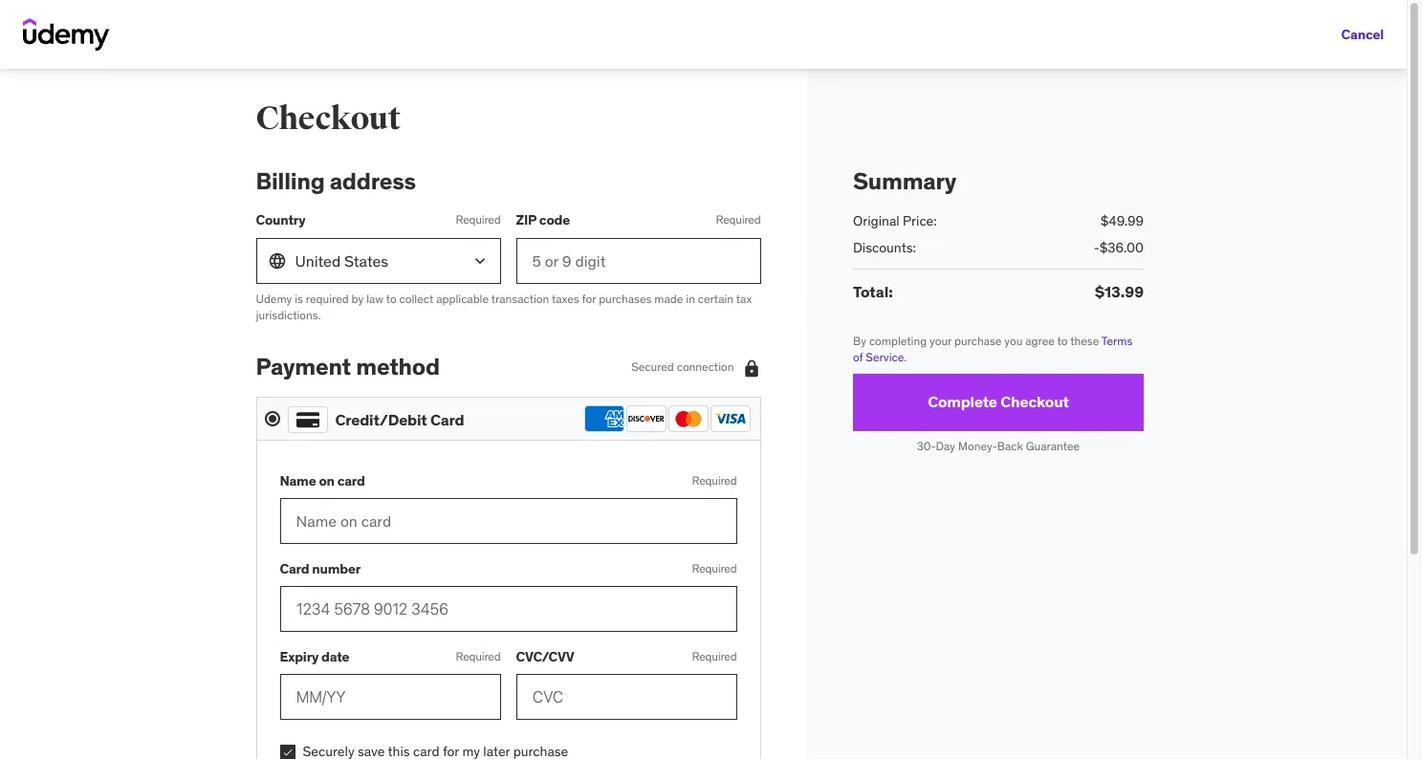Task type: locate. For each thing, give the bounding box(es) containing it.
- $36.00
[[1094, 239, 1144, 256]]

required for card number
[[692, 561, 737, 576]]

complete checkout
[[928, 392, 1069, 412]]

made
[[655, 292, 683, 306]]

amex image
[[584, 406, 624, 433]]

discounts:
[[853, 239, 916, 256]]

card left number
[[280, 560, 309, 578]]

by
[[352, 292, 364, 306]]

required for country
[[456, 213, 501, 227]]

your
[[930, 334, 952, 348]]

service
[[866, 350, 904, 364]]

checkout up guarantee
[[1000, 392, 1069, 412]]

is
[[295, 292, 303, 306]]

0 horizontal spatial card
[[280, 560, 309, 578]]

1 horizontal spatial to
[[1057, 334, 1068, 348]]

code
[[539, 212, 570, 229]]

law
[[367, 292, 384, 306]]

30-day money-back guarantee
[[917, 439, 1080, 453]]

for
[[582, 292, 596, 306]]

required
[[456, 213, 501, 227], [716, 213, 761, 227], [692, 473, 737, 488], [692, 561, 737, 576], [456, 649, 501, 664], [692, 649, 737, 664]]

card
[[430, 410, 464, 429], [280, 560, 309, 578]]

you
[[1004, 334, 1023, 348]]

1 vertical spatial checkout
[[1000, 392, 1069, 412]]

card
[[337, 472, 365, 490]]

to right law at left
[[386, 292, 397, 306]]

expiry date
[[280, 648, 350, 666]]

original
[[853, 212, 900, 229]]

tax
[[736, 292, 752, 306]]

1 horizontal spatial card
[[430, 410, 464, 429]]

payment
[[256, 352, 351, 382]]

terms
[[1101, 334, 1133, 348]]

day
[[936, 439, 955, 453]]

by completing your purchase you agree to these
[[853, 334, 1101, 348]]

zip code
[[516, 212, 570, 229]]

summary
[[853, 166, 956, 196]]

purchases
[[599, 292, 652, 306]]

card right "credit/debit"
[[430, 410, 464, 429]]

credit/debit
[[335, 410, 427, 429]]

$36.00
[[1099, 239, 1144, 256]]

applicable
[[436, 292, 489, 306]]

5 or 9 digit text field
[[516, 238, 761, 284]]

required for zip code
[[716, 213, 761, 227]]

price:
[[903, 212, 937, 229]]

1 vertical spatial card
[[280, 560, 309, 578]]

card number
[[280, 560, 361, 578]]

-
[[1094, 239, 1099, 256]]

udemy image
[[23, 18, 110, 51]]

checkout up billing address
[[256, 99, 401, 139]]

0 vertical spatial card
[[430, 410, 464, 429]]

to
[[386, 292, 397, 306], [1057, 334, 1068, 348]]

complete checkout button
[[853, 374, 1144, 431]]

credit/debit card button
[[265, 406, 752, 434]]

credit/debit card
[[335, 410, 464, 429]]

collect
[[399, 292, 434, 306]]

date
[[321, 648, 350, 666]]

original price:
[[853, 212, 937, 229]]

to inside udemy is required by law to collect applicable transaction taxes for purchases made in certain tax jurisdictions.
[[386, 292, 397, 306]]

payment method element
[[256, 352, 761, 760]]

of
[[853, 350, 863, 364]]

expiry
[[280, 648, 319, 666]]

connection
[[677, 360, 734, 374]]

checkout
[[256, 99, 401, 139], [1000, 392, 1069, 412]]

small image
[[742, 359, 761, 378]]

card image
[[287, 407, 328, 434]]

0 vertical spatial to
[[386, 292, 397, 306]]

0 vertical spatial checkout
[[256, 99, 401, 139]]

billing address element
[[256, 166, 761, 324]]

1 vertical spatial to
[[1057, 334, 1068, 348]]

complete
[[928, 392, 997, 412]]

payment method
[[256, 352, 440, 382]]

0 horizontal spatial to
[[386, 292, 397, 306]]

agree
[[1025, 334, 1055, 348]]

name on card
[[280, 472, 365, 490]]

visa image
[[710, 406, 751, 433]]

to left these
[[1057, 334, 1068, 348]]

1 horizontal spatial checkout
[[1000, 392, 1069, 412]]

mastercard image
[[668, 406, 708, 433]]



Task type: vqa. For each thing, say whether or not it's contained in the screenshot.
Back
yes



Task type: describe. For each thing, give the bounding box(es) containing it.
guarantee
[[1026, 439, 1080, 453]]

required
[[306, 292, 349, 306]]

.
[[904, 350, 907, 364]]

completing
[[869, 334, 927, 348]]

zip
[[516, 212, 537, 229]]

checkout inside complete checkout button
[[1000, 392, 1069, 412]]

certain
[[698, 292, 734, 306]]

required for expiry date
[[456, 649, 501, 664]]

secured connection
[[632, 360, 734, 374]]

name
[[280, 472, 316, 490]]

discover image
[[626, 406, 666, 433]]

udemy is required by law to collect applicable transaction taxes for purchases made in certain tax jurisdictions.
[[256, 292, 752, 322]]

$49.99
[[1100, 212, 1144, 229]]

on
[[319, 472, 335, 490]]

Name on card text field
[[280, 499, 737, 545]]

cancel
[[1342, 25, 1384, 43]]

0 horizontal spatial checkout
[[256, 99, 401, 139]]

back
[[997, 439, 1023, 453]]

method
[[356, 352, 440, 382]]

by
[[853, 334, 866, 348]]

these
[[1070, 334, 1099, 348]]

terms of service
[[853, 334, 1133, 364]]

udemy
[[256, 292, 292, 306]]

total:
[[853, 282, 893, 301]]

country
[[256, 212, 306, 229]]

money-
[[958, 439, 997, 453]]

transaction
[[491, 292, 549, 306]]

jurisdictions.
[[256, 308, 321, 322]]

required for name on card
[[692, 473, 737, 488]]

in
[[686, 292, 695, 306]]

billing address
[[256, 166, 416, 196]]

purchase
[[954, 334, 1002, 348]]

30-
[[917, 439, 936, 453]]

terms of service link
[[853, 334, 1133, 364]]

$13.99
[[1095, 282, 1144, 301]]

cvc/cvv
[[516, 648, 574, 666]]

secured
[[632, 360, 674, 374]]

address
[[330, 166, 416, 196]]

summary element
[[853, 166, 1144, 303]]

taxes
[[552, 292, 579, 306]]

number
[[312, 560, 361, 578]]

required for cvc/cvv
[[692, 649, 737, 664]]

xsmall image
[[280, 745, 295, 760]]

billing
[[256, 166, 325, 196]]

cancel button
[[1342, 15, 1384, 54]]

card inside "dropdown button"
[[430, 410, 464, 429]]



